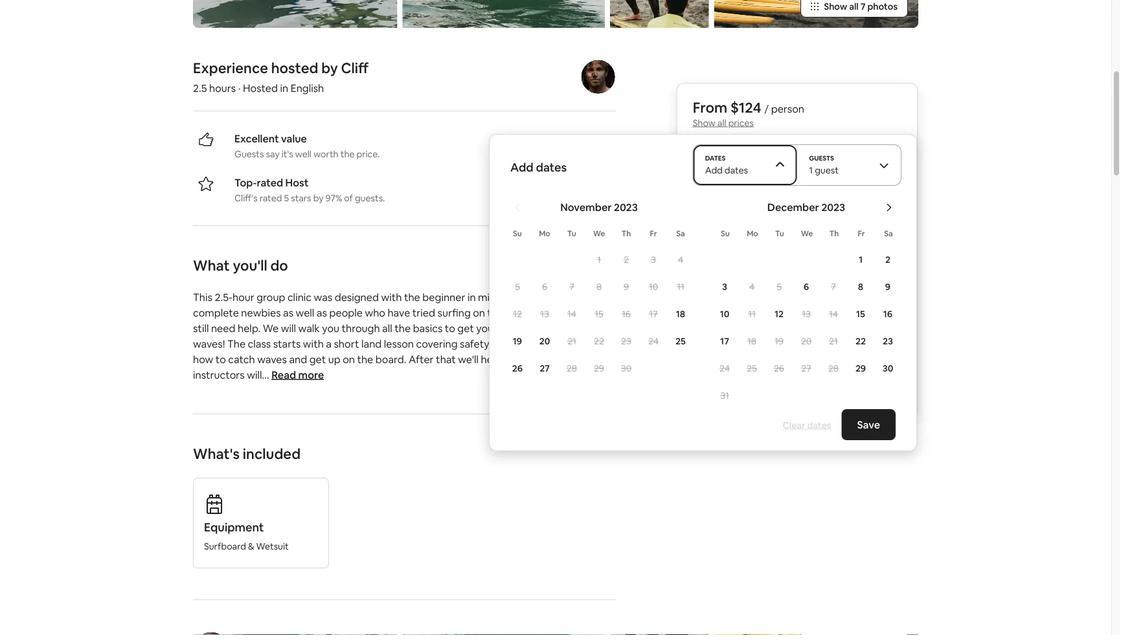 Task type: describe. For each thing, give the bounding box(es) containing it.
out
[[507, 353, 524, 366]]

1 su from the left
[[513, 229, 522, 239]]

2 8 button from the left
[[847, 274, 875, 300]]

sun, nov 19
[[693, 231, 741, 242]]

this
[[193, 291, 212, 304]]

1 sa from the left
[[677, 229, 685, 239]]

1 30 from the left
[[621, 363, 632, 374]]

2 6 from the left
[[804, 281, 809, 293]]

person inside from $124 / person show all prices
[[771, 102, 805, 115]]

nov for sun,
[[713, 231, 730, 242]]

0 horizontal spatial 20
[[540, 336, 550, 347]]

$124 inside from $124 / person show all prices
[[731, 98, 762, 117]]

top-rated host cliff's rated 5 stars by 97% of guests.
[[235, 176, 385, 204]]

0 vertical spatial with
[[381, 291, 402, 304]]

1 13 button from the left
[[531, 301, 558, 327]]

1 horizontal spatial 3 button
[[711, 274, 739, 300]]

2 button for november 2023
[[613, 247, 640, 273]]

0 vertical spatial get
[[458, 322, 474, 335]]

own
[[512, 306, 532, 320]]

from $124 / person show all prices
[[693, 98, 805, 129]]

newbies
[[241, 306, 281, 320]]

sat,
[[693, 160, 709, 172]]

1 horizontal spatial we
[[593, 229, 605, 239]]

0 horizontal spatial 25 button
[[667, 328, 695, 354]]

1 9 button from the left
[[613, 274, 640, 300]]

show inside from $124 / person show all prices
[[693, 117, 716, 129]]

a inside mon, nov 20 12:30 pm–3:00 pm book for a private group
[[726, 328, 730, 339]]

show all 7 photos
[[824, 1, 898, 13]]

mechanics,
[[538, 338, 591, 351]]

guests inside excellent value guests say it's well worth the price.
[[235, 149, 264, 160]]

2 6 button from the left
[[793, 274, 820, 300]]

2 13 button from the left
[[793, 301, 820, 327]]

1 vertical spatial 25 button
[[739, 356, 766, 382]]

the left water
[[536, 353, 552, 366]]

2 vertical spatial $124
[[845, 301, 864, 313]]

dates for clear dates
[[808, 420, 832, 431]]

0 horizontal spatial a
[[326, 338, 332, 351]]

1 horizontal spatial 24 button
[[711, 356, 739, 382]]

up
[[328, 353, 341, 366]]

1 horizontal spatial 11
[[748, 308, 756, 320]]

still
[[193, 322, 209, 335]]

2 16 button from the left
[[875, 301, 902, 327]]

1 vertical spatial with
[[303, 338, 324, 351]]

through
[[342, 322, 380, 335]]

while
[[559, 306, 583, 320]]

2 26 button from the left
[[766, 356, 793, 382]]

clinic
[[288, 291, 312, 304]]

and down catching
[[594, 338, 612, 351]]

·
[[238, 82, 241, 95]]

2 30 from the left
[[883, 363, 894, 374]]

2 button for december 2023
[[875, 247, 902, 273]]

add inside dates add dates
[[705, 165, 723, 176]]

pm
[[745, 316, 756, 326]]

0 vertical spatial 10 button
[[640, 274, 667, 300]]

do
[[270, 257, 288, 275]]

1 vertical spatial $124
[[845, 231, 864, 242]]

all inside from $124 / person show all prices
[[718, 117, 727, 129]]

welcome
[[528, 291, 572, 304]]

1 horizontal spatial 4 button
[[739, 274, 766, 300]]

waves!
[[193, 338, 225, 351]]

1 9 from the left
[[624, 281, 629, 293]]

surfboard
[[204, 541, 246, 553]]

the up lesson
[[395, 322, 411, 335]]

all inside the "this 2.5-hour group clinic was designed with the beginner in mind – we welcome complete newbies as well as people who have tried surfing on their own for a while and still need help. we will walk you through all the basics to get you started and catching waves!  the class starts with a short land lesson covering safety, paddling mechanics, and how to catch waves and get up on the board.  after that we'll head out in the water and instructors will…"
[[382, 322, 392, 335]]

1 vertical spatial 11 button
[[739, 301, 766, 327]]

well inside the "this 2.5-hour group clinic was designed with the beginner in mind – we welcome complete newbies as well as people who have tried surfing on their own for a while and still need help. we will walk you through all the basics to get you started and catching waves!  the class starts with a short land lesson covering safety, paddling mechanics, and how to catch waves and get up on the board.  after that we'll head out in the water and instructors will…"
[[296, 306, 314, 320]]

1 horizontal spatial on
[[473, 306, 485, 320]]

excellent value guests say it's well worth the price.
[[235, 132, 380, 160]]

1 tu from the left
[[568, 229, 577, 239]]

27 for first 27 button from right
[[802, 363, 812, 374]]

wetsuit
[[256, 541, 289, 553]]

2 20 button from the left
[[793, 328, 820, 354]]

/ inside from $124 / person show all prices
[[765, 102, 769, 115]]

read
[[272, 369, 296, 382]]

people
[[329, 306, 363, 320]]

1 6 from the left
[[542, 281, 548, 293]]

0 horizontal spatial on
[[343, 353, 355, 366]]

1 horizontal spatial 19
[[732, 231, 741, 242]]

catching
[[554, 322, 595, 335]]

1 $124 / person from the top
[[845, 231, 902, 242]]

2023 for december 2023
[[822, 201, 846, 214]]

sun,
[[693, 231, 711, 242]]

2 for november 2023
[[624, 254, 629, 266]]

1 horizontal spatial 7
[[831, 281, 836, 293]]

report this experience
[[759, 435, 856, 446]]

2 sa from the left
[[885, 229, 893, 239]]

book
[[693, 328, 712, 339]]

equipment
[[204, 521, 264, 536]]

of
[[344, 193, 353, 204]]

2 8 from the left
[[858, 281, 864, 293]]

1 26 from the left
[[512, 363, 523, 374]]

1 button for december 2023
[[847, 247, 875, 273]]

show inside "link"
[[824, 1, 848, 13]]

guests.
[[355, 193, 385, 204]]

2.5-
[[215, 291, 233, 304]]

waves
[[257, 353, 287, 366]]

0 vertical spatial rated
[[257, 176, 283, 189]]

show all 7 photos link
[[801, 0, 908, 18]]

27 for second 27 button from right
[[540, 363, 550, 374]]

1 you from the left
[[322, 322, 340, 335]]

0 vertical spatial 18 button
[[667, 301, 695, 327]]

18 inside the sat, nov 18 9:00 am–11:30 am
[[730, 160, 739, 172]]

0 vertical spatial 4 button
[[667, 247, 695, 273]]

hosted
[[243, 82, 278, 95]]

2 horizontal spatial 19
[[775, 336, 784, 347]]

photos
[[868, 1, 898, 13]]

december 2023
[[768, 201, 846, 214]]

10 for right 10 button
[[720, 308, 730, 320]]

2 tu from the left
[[776, 229, 785, 239]]

report this experience button
[[739, 435, 856, 446]]

21 for 1st 21 button from the right
[[829, 336, 838, 347]]

read more button
[[272, 368, 324, 383]]

2 as from the left
[[317, 306, 327, 320]]

0 horizontal spatial 11 button
[[667, 274, 695, 300]]

0 horizontal spatial 11
[[677, 281, 685, 293]]

complete
[[193, 306, 239, 320]]

mon, nov 20 12:30 pm–3:00 pm book for a private group
[[693, 301, 781, 339]]

1 5 button from the left
[[504, 274, 531, 300]]

nov for mon,
[[716, 301, 733, 313]]

1 vertical spatial 3
[[722, 281, 728, 293]]

18 for 18 button to the right
[[748, 336, 757, 347]]

31 button
[[711, 383, 739, 409]]

their
[[488, 306, 510, 320]]

24 for '24' button to the left
[[649, 336, 659, 347]]

nov for sat,
[[711, 160, 728, 172]]

0 vertical spatial to
[[445, 322, 455, 335]]

2 horizontal spatial 20
[[801, 336, 812, 347]]

1 12 button from the left
[[504, 301, 531, 327]]

2 12 button from the left
[[766, 301, 793, 327]]

1 horizontal spatial 18 button
[[739, 328, 766, 354]]

designed
[[335, 291, 379, 304]]

0 vertical spatial 3
[[651, 254, 656, 266]]

2 29 from the left
[[856, 363, 866, 374]]

hours
[[209, 82, 236, 95]]

1 vertical spatial 17
[[721, 336, 729, 347]]

group inside mon, nov 20 12:30 pm–3:00 pm book for a private group
[[759, 328, 781, 339]]

1 30 button from the left
[[613, 356, 640, 382]]

1 as from the left
[[283, 306, 294, 320]]

by cliff
[[321, 59, 369, 77]]

experience
[[809, 435, 856, 446]]

0 vertical spatial 17
[[649, 308, 658, 320]]

say
[[266, 149, 280, 160]]

land
[[362, 338, 382, 351]]

this
[[791, 435, 807, 446]]

started
[[496, 322, 531, 335]]

dates for add dates
[[536, 160, 567, 175]]

who
[[365, 306, 385, 320]]

16 for first "16" button from right
[[884, 308, 893, 320]]

board.
[[376, 353, 407, 366]]

all inside "link"
[[850, 1, 859, 13]]

have
[[388, 306, 410, 320]]

save
[[858, 418, 880, 432]]

1 vertical spatial in
[[468, 291, 476, 304]]

was
[[314, 291, 332, 304]]

in inside experience hosted by cliff 2.5 hours · hosted in english
[[280, 82, 288, 95]]

0 vertical spatial 4
[[678, 254, 684, 266]]

31
[[721, 390, 729, 402]]

calendar application
[[490, 187, 1122, 420]]

november 2023
[[561, 201, 638, 214]]

december
[[768, 201, 819, 214]]

12 for first 12 button from the left
[[513, 308, 522, 320]]

for inside the "this 2.5-hour group clinic was designed with the beginner in mind – we welcome complete newbies as well as people who have tried surfing on their own for a while and still need help. we will walk you through all the basics to get you started and catching waves!  the class starts with a short land lesson covering safety, paddling mechanics, and how to catch waves and get up on the board.  after that we'll head out in the water and instructors will…"
[[535, 306, 549, 320]]

the
[[227, 338, 246, 351]]

28 for 2nd 28 button from right
[[567, 363, 577, 374]]

by
[[313, 193, 324, 204]]

read more
[[272, 369, 324, 382]]

0 horizontal spatial 19
[[513, 336, 522, 347]]

2 28 button from the left
[[820, 356, 847, 382]]

we inside the "this 2.5-hour group clinic was designed with the beginner in mind – we welcome complete newbies as well as people who have tried surfing on their own for a while and still need help. we will walk you through all the basics to get you started and catching waves!  the class starts with a short land lesson covering safety, paddling mechanics, and how to catch waves and get up on the board.  after that we'll head out in the water and instructors will…"
[[263, 322, 279, 335]]

1 for november 2023
[[597, 254, 601, 266]]

2 horizontal spatial we
[[801, 229, 813, 239]]

0 vertical spatial 3 button
[[640, 247, 667, 273]]

sat, nov 18 9:00 am–11:30 am
[[693, 160, 757, 184]]

am
[[745, 174, 757, 184]]

need
[[211, 322, 236, 335]]

1 th from the left
[[622, 229, 631, 239]]

1 23 button from the left
[[613, 328, 640, 354]]

24 for right '24' button
[[720, 363, 730, 374]]

how
[[193, 353, 213, 366]]

97%
[[326, 193, 342, 204]]

after
[[409, 353, 434, 366]]

hour
[[233, 291, 254, 304]]

november
[[561, 201, 612, 214]]

2 mo from the left
[[747, 229, 759, 239]]

1 vertical spatial rated
[[260, 193, 282, 204]]

prices
[[729, 117, 754, 129]]

worth
[[314, 149, 339, 160]]

1 mo from the left
[[539, 229, 551, 239]]

mon,
[[693, 301, 714, 313]]



Task type: vqa. For each thing, say whether or not it's contained in the screenshot.
the leftmost 26 button
yes



Task type: locate. For each thing, give the bounding box(es) containing it.
save button
[[842, 409, 896, 441]]

nov inside mon, nov 20 12:30 pm–3:00 pm book for a private group
[[716, 301, 733, 313]]

1 horizontal spatial 25
[[747, 363, 757, 374]]

2 1 button from the left
[[847, 247, 875, 273]]

the inside excellent value guests say it's well worth the price.
[[341, 149, 355, 160]]

well inside excellent value guests say it's well worth the price.
[[295, 149, 312, 160]]

1 vertical spatial 18
[[676, 308, 686, 320]]

all left prices
[[718, 117, 727, 129]]

1 22 button from the left
[[586, 328, 613, 354]]

show down from
[[693, 117, 716, 129]]

1 2 button from the left
[[613, 247, 640, 273]]

1 horizontal spatial in
[[468, 291, 476, 304]]

19 right private
[[775, 336, 784, 347]]

2 vertical spatial in
[[526, 353, 534, 366]]

18 button down pm at the right of the page
[[739, 328, 766, 354]]

covering
[[416, 338, 458, 351]]

a down pm–3:00
[[726, 328, 730, 339]]

stars
[[291, 193, 311, 204]]

a down welcome
[[551, 306, 556, 320]]

5 for 1st '5' 'button' from right
[[777, 281, 782, 293]]

0 horizontal spatial 27
[[540, 363, 550, 374]]

7 inside "link"
[[861, 1, 866, 13]]

experience photo 3 image
[[610, 0, 709, 28], [610, 0, 709, 28]]

1 28 button from the left
[[558, 356, 586, 382]]

1 horizontal spatial 2
[[886, 254, 891, 266]]

we down december 2023
[[801, 229, 813, 239]]

to up instructors in the bottom left of the page
[[216, 353, 226, 366]]

1 8 from the left
[[597, 281, 602, 293]]

2 16 from the left
[[884, 308, 893, 320]]

2 26 from the left
[[774, 363, 785, 374]]

2 23 from the left
[[883, 336, 893, 347]]

29 right water
[[594, 363, 604, 374]]

what's
[[193, 445, 240, 464]]

0 horizontal spatial mo
[[539, 229, 551, 239]]

1 button for november 2023
[[586, 247, 613, 273]]

2 choose link from the top
[[848, 247, 902, 270]]

0 horizontal spatial 17
[[649, 308, 658, 320]]

sa
[[677, 229, 685, 239], [885, 229, 893, 239]]

29 button up save
[[847, 356, 875, 382]]

1 14 from the left
[[568, 308, 577, 320]]

1 horizontal spatial fr
[[858, 229, 865, 239]]

1 for december 2023
[[859, 254, 863, 266]]

1 21 button from the left
[[558, 328, 586, 354]]

su up the we on the left
[[513, 229, 522, 239]]

and right while
[[586, 306, 604, 320]]

0 horizontal spatial 9 button
[[613, 274, 640, 300]]

9
[[624, 281, 629, 293], [886, 281, 891, 293]]

1 horizontal spatial 1 button
[[847, 247, 875, 273]]

2 5 button from the left
[[766, 274, 793, 300]]

23
[[621, 336, 632, 347], [883, 336, 893, 347]]

24 left the book
[[649, 336, 659, 347]]

0 horizontal spatial 9
[[624, 281, 629, 293]]

host
[[285, 176, 309, 189]]

26 down the book for a private group link at the right of page
[[774, 363, 785, 374]]

dates inside dates add dates
[[725, 165, 748, 176]]

2 button
[[613, 247, 640, 273], [875, 247, 902, 273]]

2 30 button from the left
[[875, 356, 902, 382]]

13 button
[[531, 301, 558, 327], [793, 301, 820, 327]]

0 horizontal spatial you
[[322, 322, 340, 335]]

2 15 button from the left
[[847, 301, 875, 327]]

mo up welcome
[[539, 229, 551, 239]]

2 15 from the left
[[857, 308, 866, 320]]

22 for 1st 22 button from the right
[[856, 336, 866, 347]]

1 16 button from the left
[[613, 301, 640, 327]]

1 22 from the left
[[594, 336, 604, 347]]

for down welcome
[[535, 306, 549, 320]]

1 horizontal spatial 22
[[856, 336, 866, 347]]

1 horizontal spatial 8
[[858, 281, 864, 293]]

1 horizontal spatial 20
[[735, 301, 745, 313]]

24 button left the book
[[640, 328, 667, 354]]

1 horizontal spatial dates
[[725, 165, 748, 176]]

what's included
[[193, 445, 301, 464]]

23 button
[[613, 328, 640, 354], [875, 328, 902, 354]]

1 fr from the left
[[650, 229, 657, 239]]

2 12 from the left
[[775, 308, 784, 320]]

26 button down paddling
[[504, 356, 531, 382]]

2 21 button from the left
[[820, 328, 847, 354]]

21
[[568, 336, 577, 347], [829, 336, 838, 347]]

the up tried
[[404, 291, 420, 304]]

1 19 button from the left
[[504, 328, 531, 354]]

1 23 from the left
[[621, 336, 632, 347]]

11 button up mon,
[[667, 274, 695, 300]]

0 horizontal spatial get
[[309, 353, 326, 366]]

in down 'hosted'
[[280, 82, 288, 95]]

13 button left while
[[531, 301, 558, 327]]

we'll
[[458, 353, 479, 366]]

that
[[436, 353, 456, 366]]

25 for the left 25 button
[[676, 336, 686, 347]]

1
[[809, 165, 813, 176], [597, 254, 601, 266], [859, 254, 863, 266]]

/
[[765, 102, 769, 115], [867, 160, 871, 172], [867, 231, 871, 242], [867, 301, 871, 313]]

17 down pm–3:00
[[721, 336, 729, 347]]

excellent
[[235, 132, 279, 145]]

all down "have"
[[382, 322, 392, 335]]

safety,
[[460, 338, 491, 351]]

experience photo 1 image
[[403, 0, 605, 28], [403, 0, 605, 28]]

will
[[281, 322, 296, 335]]

22 for 1st 22 button from left
[[594, 336, 604, 347]]

27 button right out
[[531, 356, 558, 382]]

28 button up clear dates button
[[820, 356, 847, 382]]

30 button
[[613, 356, 640, 382], [875, 356, 902, 382]]

1 27 button from the left
[[531, 356, 558, 382]]

26 button down the book for a private group link at the right of page
[[766, 356, 793, 382]]

1 6 button from the left
[[531, 274, 558, 300]]

12 for 1st 12 button from right
[[775, 308, 784, 320]]

dates up "november"
[[536, 160, 567, 175]]

0 vertical spatial 17 button
[[640, 301, 667, 327]]

1 horizontal spatial 28
[[829, 363, 839, 374]]

equipment surfboard & wetsuit
[[204, 521, 289, 553]]

1 vertical spatial well
[[296, 306, 314, 320]]

25 down private
[[747, 363, 757, 374]]

19 button right private
[[766, 328, 793, 354]]

0 horizontal spatial for
[[535, 306, 549, 320]]

1 16 from the left
[[622, 308, 631, 320]]

show all prices button
[[693, 117, 754, 129]]

29 up save
[[856, 363, 866, 374]]

2 2023 from the left
[[822, 201, 846, 214]]

19 down started at left
[[513, 336, 522, 347]]

2 choose from the top
[[859, 253, 891, 264]]

1 vertical spatial choose
[[859, 253, 891, 264]]

beginner
[[423, 291, 465, 304]]

1 horizontal spatial 13 button
[[793, 301, 820, 327]]

0 horizontal spatial add
[[511, 160, 534, 175]]

2 21 from the left
[[829, 336, 838, 347]]

dates inside button
[[808, 420, 832, 431]]

6
[[542, 281, 548, 293], [804, 281, 809, 293]]

2 14 button from the left
[[820, 301, 847, 327]]

2.5
[[193, 82, 207, 95]]

19 button down own
[[504, 328, 531, 354]]

mind
[[478, 291, 502, 304]]

0 vertical spatial 18
[[730, 160, 739, 172]]

0 horizontal spatial 13
[[540, 308, 549, 320]]

hosted
[[271, 59, 318, 77]]

23 for 2nd 23 button from the left
[[883, 336, 893, 347]]

1 13 from the left
[[540, 308, 549, 320]]

0 horizontal spatial 14
[[568, 308, 577, 320]]

1 1 button from the left
[[586, 247, 613, 273]]

1 vertical spatial 4 button
[[739, 274, 766, 300]]

18 button up the book
[[667, 301, 695, 327]]

1 horizontal spatial 6
[[804, 281, 809, 293]]

2 for december 2023
[[886, 254, 891, 266]]

help.
[[238, 322, 261, 335]]

1 vertical spatial to
[[216, 353, 226, 366]]

5 up mon, nov 20 12:30 pm–3:00 pm book for a private group
[[777, 281, 782, 293]]

20 button right started at left
[[531, 328, 558, 354]]

2 19 button from the left
[[766, 328, 793, 354]]

learn more about the host, cliff. image
[[580, 59, 616, 96], [580, 59, 616, 96]]

1 vertical spatial 10 button
[[711, 301, 739, 327]]

1 15 from the left
[[595, 308, 604, 320]]

2 22 from the left
[[856, 336, 866, 347]]

1 vertical spatial choose link
[[848, 247, 902, 270]]

0 horizontal spatial 30 button
[[613, 356, 640, 382]]

1 vertical spatial 3 button
[[711, 274, 739, 300]]

16 for 1st "16" button from the left
[[622, 308, 631, 320]]

1 2023 from the left
[[614, 201, 638, 214]]

1 horizontal spatial 4
[[750, 281, 755, 293]]

2 fr from the left
[[858, 229, 865, 239]]

0 vertical spatial 10
[[649, 281, 658, 293]]

2 2 button from the left
[[875, 247, 902, 273]]

1 29 from the left
[[594, 363, 604, 374]]

2023 for november 2023
[[614, 201, 638, 214]]

26 down paddling
[[512, 363, 523, 374]]

15
[[595, 308, 604, 320], [857, 308, 866, 320]]

20 right paddling
[[540, 336, 550, 347]]

1 21 from the left
[[568, 336, 577, 347]]

17
[[649, 308, 658, 320], [721, 336, 729, 347]]

0 vertical spatial all
[[850, 1, 859, 13]]

2 2 from the left
[[886, 254, 891, 266]]

dates down dates at the right of the page
[[725, 165, 748, 176]]

10 for top 10 button
[[649, 281, 658, 293]]

0 vertical spatial for
[[535, 306, 549, 320]]

6 button
[[531, 274, 558, 300], [793, 274, 820, 300]]

rated left host at the top of page
[[257, 176, 283, 189]]

1 horizontal spatial 18
[[730, 160, 739, 172]]

2 you from the left
[[476, 322, 494, 335]]

all left photos
[[850, 1, 859, 13]]

value
[[281, 132, 307, 145]]

get up safety,
[[458, 322, 474, 335]]

0 horizontal spatial 3
[[651, 254, 656, 266]]

18
[[730, 160, 739, 172], [676, 308, 686, 320], [748, 336, 757, 347]]

1 horizontal spatial tu
[[776, 229, 785, 239]]

for inside mon, nov 20 12:30 pm–3:00 pm book for a private group
[[713, 328, 724, 339]]

nov up am–11:30
[[711, 160, 728, 172]]

24 button up 31 button
[[711, 356, 739, 382]]

you up safety,
[[476, 322, 494, 335]]

12 right pm at the right of the page
[[775, 308, 784, 320]]

0 horizontal spatial su
[[513, 229, 522, 239]]

1 29 button from the left
[[586, 356, 613, 382]]

0 horizontal spatial 24 button
[[640, 328, 667, 354]]

29 button
[[586, 356, 613, 382], [847, 356, 875, 382]]

2 14 from the left
[[829, 308, 838, 320]]

1 horizontal spatial 24
[[720, 363, 730, 374]]

–
[[504, 291, 510, 304]]

0 vertical spatial $124 / person
[[845, 231, 902, 242]]

2 22 button from the left
[[847, 328, 875, 354]]

0 horizontal spatial in
[[280, 82, 288, 95]]

it's
[[282, 149, 293, 160]]

tu down "november"
[[568, 229, 577, 239]]

1 2 from the left
[[624, 254, 629, 266]]

private
[[732, 328, 758, 339]]

walk
[[298, 322, 320, 335]]

experience photo 4 image
[[714, 0, 919, 28], [714, 0, 919, 28]]

2 horizontal spatial a
[[726, 328, 730, 339]]

1 12 from the left
[[513, 308, 522, 320]]

1 vertical spatial 24 button
[[711, 356, 739, 382]]

1 26 button from the left
[[504, 356, 531, 382]]

1 horizontal spatial 2 button
[[875, 247, 902, 273]]

0 vertical spatial $124
[[731, 98, 762, 117]]

add dates
[[511, 160, 567, 175]]

2 th from the left
[[830, 229, 839, 239]]

lesson
[[384, 338, 414, 351]]

guests inside guests 1 guest
[[809, 154, 834, 162]]

as up will
[[283, 306, 294, 320]]

2 23 button from the left
[[875, 328, 902, 354]]

20 inside mon, nov 20 12:30 pm–3:00 pm book for a private group
[[735, 301, 745, 313]]

1 vertical spatial 17 button
[[711, 328, 739, 354]]

2 9 from the left
[[886, 281, 891, 293]]

experience
[[193, 59, 268, 77]]

0 horizontal spatial 28 button
[[558, 356, 586, 382]]

12 up started at left
[[513, 308, 522, 320]]

5 left stars
[[284, 193, 289, 204]]

and up mechanics,
[[533, 322, 551, 335]]

21 for 1st 21 button
[[568, 336, 577, 347]]

2 27 from the left
[[802, 363, 812, 374]]

you'll
[[233, 257, 267, 275]]

am–11:30
[[710, 174, 743, 184]]

what
[[193, 257, 230, 275]]

2023
[[614, 201, 638, 214], [822, 201, 846, 214]]

and up read more at the left bottom
[[289, 353, 307, 366]]

0 horizontal spatial 26
[[512, 363, 523, 374]]

paddling
[[494, 338, 535, 351]]

clear dates button
[[778, 414, 837, 436]]

2 $124 / person from the top
[[845, 301, 902, 313]]

with
[[381, 291, 402, 304], [303, 338, 324, 351]]

1 choose from the top
[[859, 182, 891, 194]]

2 7 button from the left
[[820, 274, 847, 300]]

1 20 button from the left
[[531, 328, 558, 354]]

2 13 from the left
[[802, 308, 811, 320]]

2 vertical spatial 18
[[748, 336, 757, 347]]

16
[[622, 308, 631, 320], [884, 308, 893, 320]]

mo right sun, nov 19
[[747, 229, 759, 239]]

2023 right "november"
[[614, 201, 638, 214]]

as down "was"
[[317, 306, 327, 320]]

5 right –
[[515, 281, 520, 293]]

2
[[624, 254, 629, 266], [886, 254, 891, 266]]

experience cover photo image
[[193, 0, 397, 28], [193, 0, 397, 28]]

30 button right water
[[613, 356, 640, 382]]

2 27 button from the left
[[793, 356, 820, 382]]

25 button down 12:30
[[667, 328, 695, 354]]

head
[[481, 353, 505, 366]]

group up newbies
[[257, 291, 285, 304]]

28 up clear dates button
[[829, 363, 839, 374]]

1 27 from the left
[[540, 363, 550, 374]]

17 button down pm–3:00
[[711, 328, 739, 354]]

as
[[283, 306, 294, 320], [317, 306, 327, 320]]

24 button
[[640, 328, 667, 354], [711, 356, 739, 382]]

su right sun,
[[721, 229, 730, 239]]

well right it's
[[295, 149, 312, 160]]

1 choose link from the top
[[848, 177, 902, 199]]

13 right pm at the right of the page
[[802, 308, 811, 320]]

1 horizontal spatial 23
[[883, 336, 893, 347]]

18 for the top 18 button
[[676, 308, 686, 320]]

1 inside guests 1 guest
[[809, 165, 813, 176]]

1 horizontal spatial 10 button
[[711, 301, 739, 327]]

27 left water
[[540, 363, 550, 374]]

2023 down guest at the right
[[822, 201, 846, 214]]

11
[[677, 281, 685, 293], [748, 308, 756, 320]]

dates
[[705, 154, 726, 162]]

with down walk
[[303, 338, 324, 351]]

th down november 2023
[[622, 229, 631, 239]]

20 up pm at the right of the page
[[735, 301, 745, 313]]

17 left 12:30
[[649, 308, 658, 320]]

28 for second 28 button from the left
[[829, 363, 839, 374]]

the down land
[[357, 353, 373, 366]]

2 29 button from the left
[[847, 356, 875, 382]]

0 horizontal spatial 6
[[542, 281, 548, 293]]

28 button down mechanics,
[[558, 356, 586, 382]]

0 horizontal spatial 21
[[568, 336, 577, 347]]

and right water
[[584, 353, 602, 366]]

1 28 from the left
[[567, 363, 577, 374]]

1 vertical spatial 25
[[747, 363, 757, 374]]

nov inside the sat, nov 18 9:00 am–11:30 am
[[711, 160, 728, 172]]

get left the up
[[309, 353, 326, 366]]

23 for first 23 button
[[621, 336, 632, 347]]

nov right sun,
[[713, 231, 730, 242]]

27 button up clear dates
[[793, 356, 820, 382]]

27 up clear dates
[[802, 363, 812, 374]]

1 vertical spatial group
[[759, 328, 781, 339]]

0 horizontal spatial we
[[263, 322, 279, 335]]

with up "have"
[[381, 291, 402, 304]]

nov up pm–3:00
[[716, 301, 733, 313]]

starts
[[273, 338, 301, 351]]

0 horizontal spatial guests
[[235, 149, 264, 160]]

0 horizontal spatial 4 button
[[667, 247, 695, 273]]

group inside the "this 2.5-hour group clinic was designed with the beginner in mind – we welcome complete newbies as well as people who have tried surfing on their own for a while and still need help. we will walk you through all the basics to get you started and catching waves!  the class starts with a short land lesson covering safety, paddling mechanics, and how to catch waves and get up on the board.  after that we'll head out in the water and instructors will…"
[[257, 291, 285, 304]]

0 horizontal spatial 21 button
[[558, 328, 586, 354]]

basics
[[413, 322, 443, 335]]

1 horizontal spatial 27
[[802, 363, 812, 374]]

25 button down private
[[739, 356, 766, 382]]

5 button up mon, nov 20 12:30 pm–3:00 pm book for a private group
[[766, 274, 793, 300]]

1 horizontal spatial 29
[[856, 363, 866, 374]]

su
[[513, 229, 522, 239], [721, 229, 730, 239]]

30 up save button
[[883, 363, 894, 374]]

clear dates
[[783, 420, 832, 431]]

dates up 'report this experience'
[[808, 420, 832, 431]]

21 button
[[558, 328, 586, 354], [820, 328, 847, 354]]

0 horizontal spatial 1
[[597, 254, 601, 266]]

20 button right private
[[793, 328, 820, 354]]

4 button down sun,
[[667, 247, 695, 273]]

25 for bottommost 25 button
[[747, 363, 757, 374]]

22
[[594, 336, 604, 347], [856, 336, 866, 347]]

5 inside top-rated host cliff's rated 5 stars by 97% of guests.
[[284, 193, 289, 204]]

1 7 button from the left
[[558, 274, 586, 300]]

tried
[[413, 306, 435, 320]]

14 button
[[558, 301, 586, 327], [820, 301, 847, 327]]

0 horizontal spatial 3 button
[[640, 247, 667, 273]]

0 horizontal spatial 24
[[649, 336, 659, 347]]

0 horizontal spatial 5 button
[[504, 274, 531, 300]]

1 horizontal spatial a
[[551, 306, 556, 320]]

to down surfing
[[445, 322, 455, 335]]

0 horizontal spatial 19 button
[[504, 328, 531, 354]]

17 button left 12:30
[[640, 301, 667, 327]]

for down pm–3:00
[[713, 328, 724, 339]]

1 horizontal spatial as
[[317, 306, 327, 320]]

a up the up
[[326, 338, 332, 351]]

1 vertical spatial 4
[[750, 281, 755, 293]]

on down mind
[[473, 306, 485, 320]]

a
[[551, 306, 556, 320], [726, 328, 730, 339], [326, 338, 332, 351]]

tu down december
[[776, 229, 785, 239]]

book for a private group link
[[693, 328, 781, 339]]

0 horizontal spatial 7
[[570, 281, 575, 293]]

choose link
[[848, 177, 902, 199], [848, 247, 902, 270]]

18 button
[[667, 301, 695, 327], [739, 328, 766, 354]]

this 2.5-hour group clinic was designed with the beginner in mind – we welcome complete newbies as well as people who have tried surfing on their own for a while and still need help. we will walk you through all the basics to get you started and catching waves!  the class starts with a short land lesson covering safety, paddling mechanics, and how to catch waves and get up on the board.  after that we'll head out in the water and instructors will…
[[193, 291, 612, 382]]

1 14 button from the left
[[558, 301, 586, 327]]

1 horizontal spatial 21 button
[[820, 328, 847, 354]]

choose
[[859, 182, 891, 194], [859, 253, 891, 264]]

13 button right pm at the right of the page
[[793, 301, 820, 327]]

2 horizontal spatial 7
[[861, 1, 866, 13]]

1 horizontal spatial 2023
[[822, 201, 846, 214]]

&
[[248, 541, 254, 553]]

5
[[284, 193, 289, 204], [515, 281, 520, 293], [777, 281, 782, 293]]

1 vertical spatial for
[[713, 328, 724, 339]]

1 8 button from the left
[[586, 274, 613, 300]]

1 horizontal spatial show
[[824, 1, 848, 13]]

th down december 2023
[[830, 229, 839, 239]]

0 horizontal spatial 27 button
[[531, 356, 558, 382]]

11 button up private
[[739, 301, 766, 327]]

we left will
[[263, 322, 279, 335]]

1 15 button from the left
[[586, 301, 613, 327]]

guests down 'excellent'
[[235, 149, 264, 160]]

26 button
[[504, 356, 531, 382], [766, 356, 793, 382]]

0 horizontal spatial 22
[[594, 336, 604, 347]]

5 for 1st '5' 'button' from the left
[[515, 281, 520, 293]]

dates add dates
[[705, 154, 748, 176]]

2 9 button from the left
[[875, 274, 902, 300]]

what you'll do
[[193, 257, 288, 275]]

1 horizontal spatial all
[[718, 117, 727, 129]]

2 su from the left
[[721, 229, 730, 239]]

13 down welcome
[[540, 308, 549, 320]]

/ person
[[867, 160, 902, 172]]

2 horizontal spatial dates
[[808, 420, 832, 431]]

4 button up pm at the right of the page
[[739, 274, 766, 300]]

0 horizontal spatial dates
[[536, 160, 567, 175]]

27
[[540, 363, 550, 374], [802, 363, 812, 374]]



